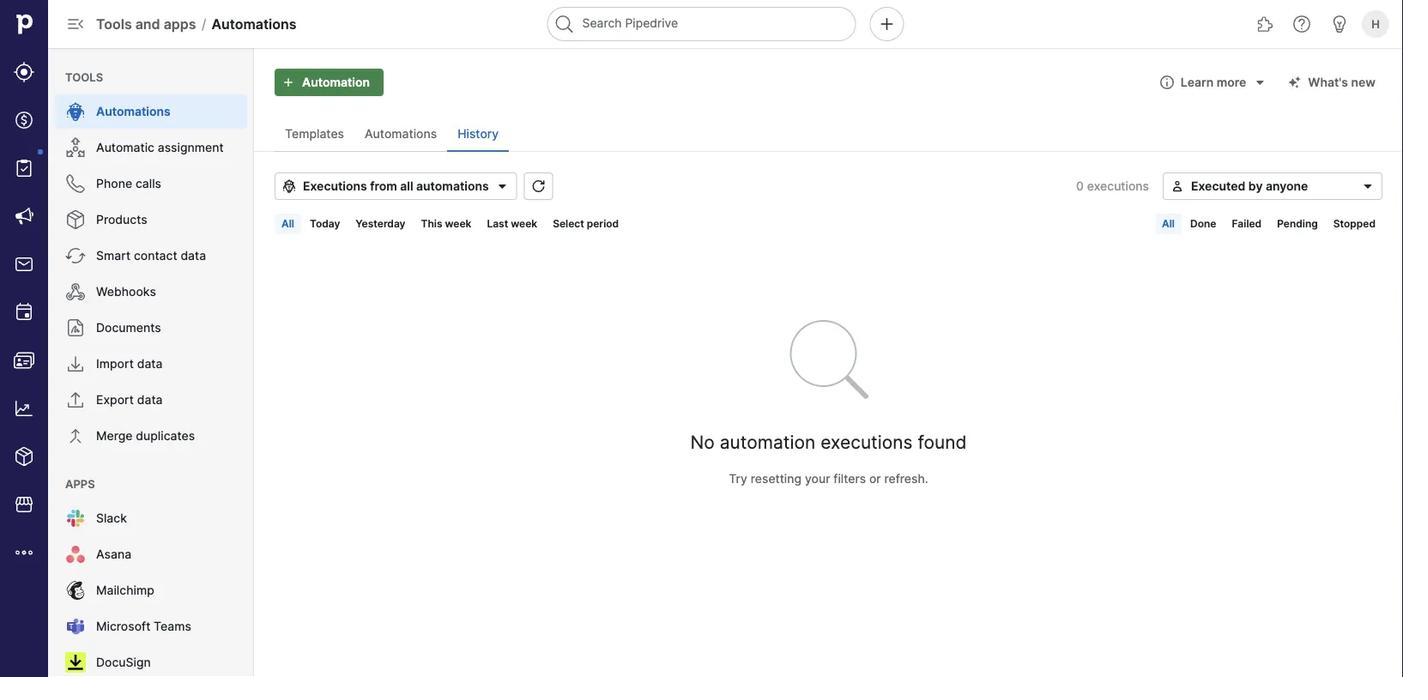 Task type: vqa. For each thing, say whether or not it's contained in the screenshot.
the topmost One-time
no



Task type: describe. For each thing, give the bounding box(es) containing it.
quick add image
[[877, 14, 897, 34]]

this
[[421, 218, 442, 230]]

color undefined image up campaigns 'icon'
[[14, 158, 34, 179]]

contacts image
[[14, 350, 34, 371]]

color undefined image for products
[[65, 209, 86, 230]]

smart contact data link
[[55, 239, 247, 273]]

webhooks link
[[55, 275, 247, 309]]

documents link
[[55, 311, 247, 345]]

select
[[553, 218, 584, 230]]

data for export data
[[137, 393, 163, 407]]

resetting
[[751, 471, 802, 486]]

more
[[1217, 75, 1246, 90]]

menu containing automations
[[48, 48, 254, 677]]

mailchimp link
[[55, 573, 247, 608]]

phone calls
[[96, 176, 161, 191]]

color undefined image for slack
[[65, 508, 86, 529]]

products image
[[14, 446, 34, 467]]

import data link
[[55, 347, 247, 381]]

home image
[[11, 11, 37, 37]]

learn more button
[[1153, 69, 1274, 96]]

what's new button
[[1281, 69, 1383, 96]]

what's new
[[1308, 75, 1376, 90]]

executed by anyone button
[[1163, 173, 1383, 200]]

color primary image up last week
[[528, 179, 549, 193]]

automatic assignment
[[96, 140, 224, 155]]

select period
[[553, 218, 619, 230]]

automations inside menu item
[[96, 104, 171, 119]]

executed by anyone
[[1191, 179, 1308, 194]]

color primary image up last
[[496, 179, 510, 193]]

pending
[[1277, 218, 1318, 230]]

color undefined image for docusign
[[65, 652, 86, 673]]

tools and apps / automations
[[96, 15, 297, 32]]

calls
[[136, 176, 161, 191]]

export
[[96, 393, 134, 407]]

automations menu item
[[48, 94, 254, 129]]

and
[[135, 15, 160, 32]]

try resetting your filters or refresh.
[[729, 471, 928, 486]]

smart
[[96, 248, 131, 263]]

asana link
[[55, 537, 247, 572]]

done button
[[1183, 214, 1223, 234]]

history
[[458, 127, 499, 141]]

teams
[[154, 619, 191, 634]]

docusign link
[[55, 645, 247, 677]]

more image
[[14, 542, 34, 563]]

by
[[1249, 179, 1263, 194]]

0 executions
[[1076, 179, 1149, 194]]

marketplace image
[[14, 494, 34, 515]]

automation button
[[275, 69, 384, 96]]

color undefined image for webhooks
[[65, 281, 86, 302]]

phone calls link
[[55, 166, 247, 201]]

all
[[400, 179, 413, 194]]

no
[[690, 431, 715, 453]]

automatic
[[96, 140, 154, 155]]

all button for today
[[275, 214, 301, 234]]

all for today
[[281, 218, 294, 230]]

merge
[[96, 429, 133, 443]]

color primary image inside executed by anyone popup button
[[1361, 179, 1375, 193]]

microsoft
[[96, 619, 150, 634]]

this week
[[421, 218, 472, 230]]

color undefined image for automatic assignment
[[65, 137, 86, 158]]

learn more
[[1181, 75, 1246, 90]]

found
[[918, 431, 967, 453]]

period
[[587, 218, 619, 230]]

phone
[[96, 176, 132, 191]]

executions from all automations button
[[275, 173, 517, 200]]

try
[[729, 471, 747, 486]]

tools for tools and apps / automations
[[96, 15, 132, 32]]

refresh.
[[884, 471, 928, 486]]

today
[[310, 218, 340, 230]]

2 horizontal spatial automations
[[365, 127, 437, 141]]

0 vertical spatial automations
[[211, 15, 297, 32]]

apps
[[65, 477, 95, 490]]

all button for done
[[1155, 214, 1182, 234]]

select period button
[[546, 214, 626, 234]]

automatic assignment link
[[55, 130, 247, 165]]

menu toggle image
[[65, 14, 86, 34]]

Executions from all automations field
[[275, 173, 517, 200]]

0
[[1076, 179, 1084, 194]]

h
[[1372, 17, 1380, 30]]

quick help image
[[1292, 14, 1312, 34]]

export data link
[[55, 383, 247, 417]]

color primary image left executions
[[282, 179, 296, 193]]



Task type: locate. For each thing, give the bounding box(es) containing it.
color undefined image inside the documents link
[[65, 318, 86, 338]]

2 color undefined image from the top
[[65, 137, 86, 158]]

color undefined image inside automatic assignment link
[[65, 137, 86, 158]]

executions up or
[[821, 431, 913, 453]]

color undefined image left docusign
[[65, 652, 86, 673]]

color undefined image left documents
[[65, 318, 86, 338]]

no automation executions found
[[690, 431, 967, 453]]

from
[[370, 179, 397, 194]]

menu
[[0, 0, 48, 677], [48, 48, 254, 677]]

leads image
[[14, 62, 34, 82]]

1 color undefined image from the top
[[65, 101, 86, 122]]

color undefined image for microsoft teams
[[65, 616, 86, 637]]

color undefined image inside 'asana' link
[[65, 544, 86, 565]]

week right this
[[445, 218, 472, 230]]

merge duplicates
[[96, 429, 195, 443]]

executions
[[303, 179, 367, 194]]

h button
[[1359, 7, 1393, 41]]

assignment
[[158, 140, 224, 155]]

color undefined image for mailchimp
[[65, 580, 86, 601]]

slack
[[96, 511, 127, 526]]

automations up "executions from all automations" field
[[365, 127, 437, 141]]

1 horizontal spatial all
[[1162, 218, 1175, 230]]

executions from all automations
[[303, 179, 489, 194]]

/
[[201, 15, 206, 32]]

2 week from the left
[[511, 218, 537, 230]]

color undefined image left webhooks
[[65, 281, 86, 302]]

1 horizontal spatial automations
[[211, 15, 297, 32]]

Executed by anyone field
[[1163, 173, 1383, 200]]

automation
[[720, 431, 816, 453]]

color undefined image inside products link
[[65, 209, 86, 230]]

2 vertical spatial automations
[[365, 127, 437, 141]]

1 all button from the left
[[275, 214, 301, 234]]

contact
[[134, 248, 177, 263]]

export data
[[96, 393, 163, 407]]

color undefined image for import data
[[65, 354, 86, 374]]

0 horizontal spatial week
[[445, 218, 472, 230]]

1 all from the left
[[281, 218, 294, 230]]

tools for tools
[[65, 70, 103, 84]]

all left done
[[1162, 218, 1175, 230]]

insights image
[[14, 398, 34, 419]]

color primary inverted image
[[278, 76, 299, 89]]

color primary image
[[1250, 76, 1270, 89], [1284, 76, 1305, 89], [528, 179, 549, 193], [1171, 179, 1184, 193]]

4 color undefined image from the top
[[65, 354, 86, 374]]

1 horizontal spatial executions
[[1087, 179, 1149, 194]]

data right export
[[137, 393, 163, 407]]

tools down menu toggle image
[[65, 70, 103, 84]]

data for import data
[[137, 357, 163, 371]]

color undefined image inside the import data "link"
[[65, 354, 86, 374]]

your
[[805, 471, 830, 486]]

color primary image
[[1157, 76, 1177, 89], [282, 179, 296, 193], [496, 179, 510, 193], [1361, 179, 1375, 193]]

color undefined image inside automations link
[[65, 101, 86, 122]]

new
[[1351, 75, 1376, 90]]

yesterday button
[[349, 214, 412, 234]]

0 horizontal spatial all
[[281, 218, 294, 230]]

0 horizontal spatial executions
[[821, 431, 913, 453]]

2 all from the left
[[1162, 218, 1175, 230]]

color undefined image for export data
[[65, 390, 86, 410]]

color undefined image inside slack link
[[65, 508, 86, 529]]

color undefined image left export
[[65, 390, 86, 410]]

deals image
[[14, 110, 34, 130]]

microsoft teams link
[[55, 609, 247, 644]]

3 color undefined image from the top
[[65, 245, 86, 266]]

all left today
[[281, 218, 294, 230]]

color primary image left learn
[[1157, 76, 1177, 89]]

1 vertical spatial data
[[137, 357, 163, 371]]

color undefined image left "mailchimp"
[[65, 580, 86, 601]]

what's
[[1308, 75, 1348, 90]]

color undefined image for documents
[[65, 318, 86, 338]]

color primary image left executed
[[1171, 179, 1184, 193]]

last week button
[[480, 214, 544, 234]]

all for done
[[1162, 218, 1175, 230]]

sales assistant image
[[1329, 14, 1350, 34]]

all button
[[275, 214, 301, 234], [1155, 214, 1182, 234]]

tools
[[96, 15, 132, 32], [65, 70, 103, 84]]

webhooks
[[96, 284, 156, 299]]

color undefined image left smart at left top
[[65, 245, 86, 266]]

0 vertical spatial tools
[[96, 15, 132, 32]]

1 vertical spatial automations
[[96, 104, 171, 119]]

sales inbox image
[[14, 254, 34, 275]]

automations up automatic
[[96, 104, 171, 119]]

activities image
[[14, 302, 34, 323]]

1 vertical spatial executions
[[821, 431, 913, 453]]

color primary image right "more"
[[1250, 76, 1270, 89]]

import
[[96, 357, 134, 371]]

color undefined image
[[14, 158, 34, 179], [65, 173, 86, 194], [65, 209, 86, 230], [65, 281, 86, 302], [65, 318, 86, 338], [65, 390, 86, 410], [65, 426, 86, 446], [65, 544, 86, 565], [65, 580, 86, 601], [65, 652, 86, 673]]

yesterday
[[356, 218, 406, 230]]

stopped button
[[1327, 214, 1383, 234]]

automation
[[302, 75, 370, 90]]

data right import
[[137, 357, 163, 371]]

slack link
[[55, 501, 247, 536]]

week
[[445, 218, 472, 230], [511, 218, 537, 230]]

data inside "link"
[[137, 357, 163, 371]]

color undefined image for merge duplicates
[[65, 426, 86, 446]]

all button left done button
[[1155, 214, 1182, 234]]

1 horizontal spatial week
[[511, 218, 537, 230]]

5 color undefined image from the top
[[65, 508, 86, 529]]

color undefined image left 'asana'
[[65, 544, 86, 565]]

1 week from the left
[[445, 218, 472, 230]]

executed
[[1191, 179, 1246, 194]]

merge duplicates link
[[55, 419, 247, 453]]

automations
[[211, 15, 297, 32], [96, 104, 171, 119], [365, 127, 437, 141]]

failed
[[1232, 218, 1262, 230]]

pending button
[[1270, 214, 1325, 234]]

color undefined image for automations
[[65, 101, 86, 122]]

2 all button from the left
[[1155, 214, 1182, 234]]

duplicates
[[136, 429, 195, 443]]

automations link
[[55, 94, 247, 129]]

color undefined image inside the smart contact data link
[[65, 245, 86, 266]]

color undefined image inside mailchimp link
[[65, 580, 86, 601]]

today button
[[303, 214, 347, 234]]

products link
[[55, 203, 247, 237]]

mailchimp
[[96, 583, 154, 598]]

color undefined image for phone calls
[[65, 173, 86, 194]]

color undefined image left import
[[65, 354, 86, 374]]

color undefined image inside docusign link
[[65, 652, 86, 673]]

color undefined image down apps
[[65, 508, 86, 529]]

color undefined image right deals icon
[[65, 101, 86, 122]]

done
[[1190, 218, 1216, 230]]

automations right /
[[211, 15, 297, 32]]

color primary image inside executed by anyone popup button
[[1171, 179, 1184, 193]]

import data
[[96, 357, 163, 371]]

last
[[487, 218, 508, 230]]

color undefined image inside export data link
[[65, 390, 86, 410]]

week right last
[[511, 218, 537, 230]]

templates
[[285, 127, 344, 141]]

color undefined image
[[65, 101, 86, 122], [65, 137, 86, 158], [65, 245, 86, 266], [65, 354, 86, 374], [65, 508, 86, 529], [65, 616, 86, 637]]

campaigns image
[[14, 206, 34, 227]]

week for this week
[[445, 218, 472, 230]]

failed button
[[1225, 214, 1269, 234]]

color undefined image left products
[[65, 209, 86, 230]]

last week
[[487, 218, 537, 230]]

anyone
[[1266, 179, 1308, 194]]

or
[[869, 471, 881, 486]]

documents
[[96, 321, 161, 335]]

0 vertical spatial executions
[[1087, 179, 1149, 194]]

week for last week
[[511, 218, 537, 230]]

color undefined image inside "phone calls" link
[[65, 173, 86, 194]]

color undefined image for asana
[[65, 544, 86, 565]]

data right contact
[[181, 248, 206, 263]]

1 horizontal spatial all button
[[1155, 214, 1182, 234]]

asana
[[96, 547, 131, 562]]

0 horizontal spatial all button
[[275, 214, 301, 234]]

color undefined image left microsoft
[[65, 616, 86, 637]]

color primary image left what's
[[1284, 76, 1305, 89]]

color primary image up "stopped"
[[1361, 179, 1375, 193]]

color undefined image left phone
[[65, 173, 86, 194]]

1 vertical spatial tools
[[65, 70, 103, 84]]

filters
[[834, 471, 866, 486]]

microsoft teams
[[96, 619, 191, 634]]

tools left and
[[96, 15, 132, 32]]

0 vertical spatial data
[[181, 248, 206, 263]]

this week button
[[414, 214, 478, 234]]

color primary image inside what's new button
[[1284, 76, 1305, 89]]

6 color undefined image from the top
[[65, 616, 86, 637]]

color undefined image left automatic
[[65, 137, 86, 158]]

color undefined image inside microsoft teams link
[[65, 616, 86, 637]]

color undefined image left merge
[[65, 426, 86, 446]]

smart contact data
[[96, 248, 206, 263]]

apps
[[164, 15, 196, 32]]

color primary image inside learn more button
[[1250, 76, 1270, 89]]

stopped
[[1333, 218, 1376, 230]]

automations
[[416, 179, 489, 194]]

color primary image inside learn more button
[[1157, 76, 1177, 89]]

2 vertical spatial data
[[137, 393, 163, 407]]

all button left today button
[[275, 214, 301, 234]]

Search Pipedrive field
[[547, 7, 856, 41]]

color undefined image for smart contact data
[[65, 245, 86, 266]]

color undefined image inside webhooks link
[[65, 281, 86, 302]]

all
[[281, 218, 294, 230], [1162, 218, 1175, 230]]

executions right 0
[[1087, 179, 1149, 194]]

learn
[[1181, 75, 1214, 90]]

0 horizontal spatial automations
[[96, 104, 171, 119]]

color undefined image inside merge duplicates link
[[65, 426, 86, 446]]



